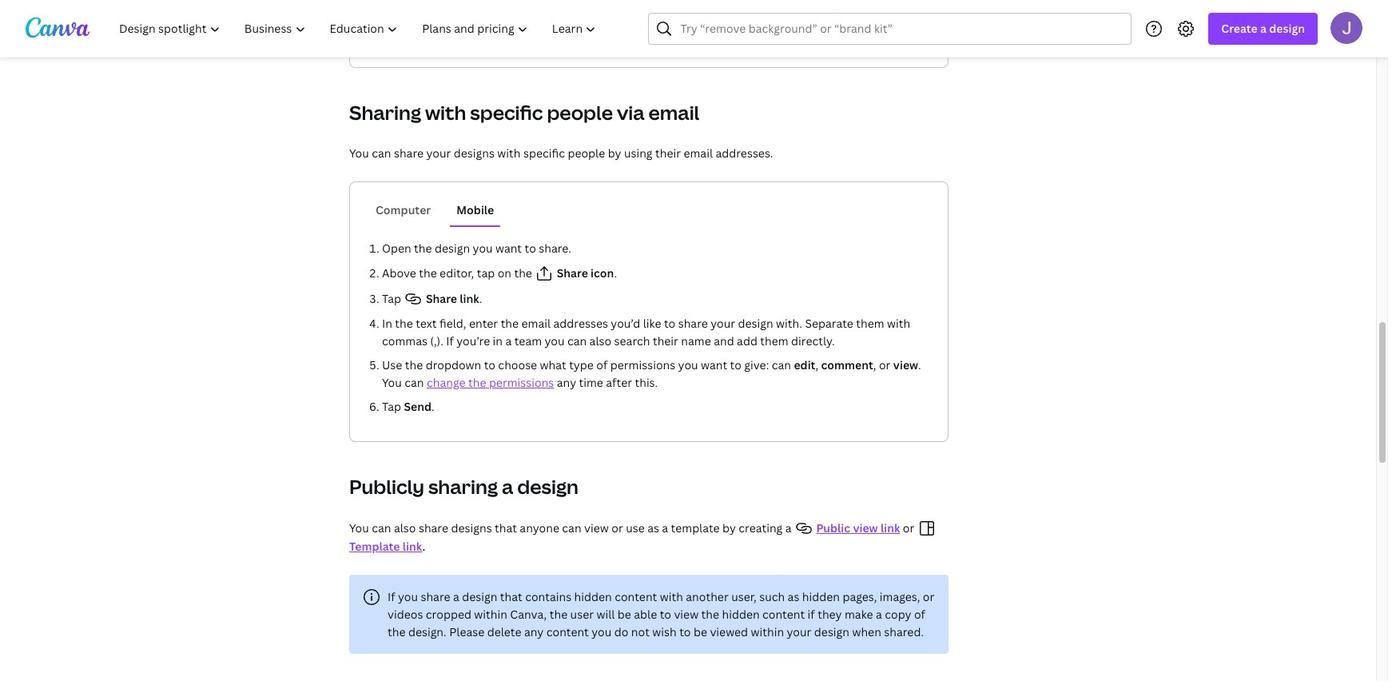 Task type: describe. For each thing, give the bounding box(es) containing it.
use the dropdown to choose what type of permissions you want to give: can edit , comment , or view
[[382, 357, 919, 373]]

creating
[[739, 521, 783, 536]]

copy
[[885, 607, 912, 622]]

or left use
[[612, 521, 623, 536]]

you inside in the text field, enter the email addresses you'd like to share your design with. separate them with commas (,). if you're in a team you can also search their name and add them directly.
[[545, 333, 565, 349]]

will
[[597, 607, 615, 622]]

the down contains
[[550, 607, 568, 622]]

name
[[682, 333, 711, 349]]

tap send .
[[382, 399, 435, 414]]

the up in
[[501, 316, 519, 331]]

like
[[643, 316, 662, 331]]

the right the "use"
[[405, 357, 423, 373]]

canva,
[[510, 607, 547, 622]]

email inside in the text field, enter the email addresses you'd like to share your design with. separate them with commas (,). if you're in a team you can also search their name and add them directly.
[[522, 316, 551, 331]]

send
[[404, 399, 432, 414]]

any inside if you share a design that contains hidden content with another user, such as hidden pages, images, or videos cropped within canva, the user will be able to view the hidden content if they make a copy of the design. please delete any content you do not wish to be viewed within your design when shared.
[[525, 624, 544, 640]]

using
[[624, 146, 653, 161]]

. for template link .
[[423, 539, 426, 554]]

the right "above"
[[419, 265, 437, 281]]

choose
[[498, 357, 537, 373]]

design up editor, in the top of the page
[[435, 241, 470, 256]]

in the text field, enter the email addresses you'd like to share your design with. separate them with commas (,). if you're in a team you can also search their name and add them directly.
[[382, 316, 911, 349]]

1 vertical spatial them
[[761, 333, 789, 349]]

1 vertical spatial link
[[881, 521, 901, 536]]

1 vertical spatial want
[[701, 357, 728, 373]]

type
[[569, 357, 594, 373]]

give:
[[745, 357, 770, 373]]

make
[[845, 607, 874, 622]]

create
[[1222, 21, 1258, 36]]

0 vertical spatial within
[[474, 607, 508, 622]]

use
[[626, 521, 645, 536]]

design inside in the text field, enter the email addresses you'd like to share your design with. separate them with commas (,). if you're in a team you can also search their name and add them directly.
[[738, 316, 774, 331]]

publicly
[[349, 473, 425, 500]]

change the permissions link
[[427, 375, 554, 390]]

0 vertical spatial email
[[649, 99, 700, 126]]

0 horizontal spatial hidden
[[575, 589, 612, 605]]

public view link link
[[817, 521, 901, 536]]

template
[[671, 521, 720, 536]]

their inside in the text field, enter the email addresses you'd like to share your design with. separate them with commas (,). if you're in a team you can also search their name and add them directly.
[[653, 333, 679, 349]]

mobile
[[457, 202, 494, 217]]

tap for tap send .
[[382, 399, 401, 414]]

your inside in the text field, enter the email addresses you'd like to share your design with. separate them with commas (,). if you're in a team you can also search their name and add them directly.
[[711, 316, 736, 331]]

a left the copy
[[876, 607, 883, 622]]

tap for tap
[[382, 291, 404, 306]]

do
[[615, 624, 629, 640]]

0 vertical spatial specific
[[470, 99, 543, 126]]

can right "anyone"
[[562, 521, 582, 536]]

the right open
[[414, 241, 432, 256]]

with right "sharing"
[[425, 99, 466, 126]]

template link .
[[349, 539, 426, 554]]

time
[[579, 375, 604, 390]]

a inside in the text field, enter the email addresses you'd like to share your design with. separate them with commas (,). if you're in a team you can also search their name and add them directly.
[[506, 333, 512, 349]]

directly.
[[792, 333, 835, 349]]

1 vertical spatial people
[[568, 146, 605, 161]]

such
[[760, 589, 785, 605]]

view right public in the right of the page
[[854, 521, 878, 536]]

after
[[606, 375, 633, 390]]

to left share. on the top
[[525, 241, 536, 256]]

user
[[571, 607, 594, 622]]

0 vertical spatial be
[[618, 607, 632, 622]]

top level navigation element
[[109, 13, 610, 45]]

editor,
[[440, 265, 474, 281]]

1 horizontal spatial permissions
[[611, 357, 676, 373]]

if inside if you share a design that contains hidden content with another user, such as hidden pages, images, or videos cropped within canva, the user will be able to view the hidden content if they make a copy of the design. please delete any content you do not wish to be viewed within your design when shared.
[[388, 589, 395, 605]]

can inside in the text field, enter the email addresses you'd like to share your design with. separate them with commas (,). if you're in a team you can also search their name and add them directly.
[[568, 333, 587, 349]]

create a design
[[1222, 21, 1306, 36]]

to up wish
[[660, 607, 672, 622]]

can down "sharing"
[[372, 146, 391, 161]]

sharing with specific people via email
[[349, 99, 700, 126]]

computer button
[[369, 195, 438, 225]]

share down "sharing"
[[394, 146, 424, 161]]

of inside if you share a design that contains hidden content with another user, such as hidden pages, images, or videos cropped within canva, the user will be able to view the hidden content if they make a copy of the design. please delete any content you do not wish to be viewed within your design when shared.
[[915, 607, 926, 622]]

0 horizontal spatial as
[[648, 521, 660, 536]]

to left give:
[[730, 357, 742, 373]]

if inside in the text field, enter the email addresses you'd like to share your design with. separate them with commas (,). if you're in a team you can also search their name and add them directly.
[[446, 333, 454, 349]]

or right 'comment'
[[880, 357, 891, 373]]

you inside . you can
[[382, 375, 402, 390]]

what
[[540, 357, 567, 373]]

anyone
[[520, 521, 560, 536]]

public
[[817, 521, 851, 536]]

with.
[[777, 316, 803, 331]]

share icon .
[[554, 265, 617, 281]]

you down will
[[592, 624, 612, 640]]

share.
[[539, 241, 572, 256]]

edit
[[794, 357, 816, 373]]

separate
[[806, 316, 854, 331]]

publicly sharing a design
[[349, 473, 579, 500]]

this.
[[635, 375, 658, 390]]

cropped
[[426, 607, 472, 622]]

template
[[349, 539, 400, 554]]

another
[[686, 589, 729, 605]]

use
[[382, 357, 402, 373]]

0 horizontal spatial want
[[496, 241, 522, 256]]

1 horizontal spatial them
[[857, 316, 885, 331]]

search
[[615, 333, 650, 349]]

pages,
[[843, 589, 877, 605]]

in
[[382, 316, 393, 331]]

can up template link link
[[372, 521, 391, 536]]

wish
[[653, 624, 677, 640]]

design inside dropdown button
[[1270, 21, 1306, 36]]

0 vertical spatial any
[[557, 375, 577, 390]]

a up cropped
[[453, 589, 460, 605]]

share inside if you share a design that contains hidden content with another user, such as hidden pages, images, or videos cropped within canva, the user will be able to view the hidden content if they make a copy of the design. please delete any content you do not wish to be viewed within your design when shared.
[[421, 589, 451, 605]]

you up tap
[[473, 241, 493, 256]]

jacob simon image
[[1331, 12, 1363, 44]]

enter
[[469, 316, 498, 331]]

images,
[[880, 589, 921, 605]]

computer
[[376, 202, 431, 217]]

public view link or
[[817, 521, 918, 536]]

1 horizontal spatial by
[[723, 521, 736, 536]]

open the design you want to share.
[[382, 241, 572, 256]]

when
[[853, 624, 882, 640]]

with inside if you share a design that contains hidden content with another user, such as hidden pages, images, or videos cropped within canva, the user will be able to view the hidden content if they make a copy of the design. please delete any content you do not wish to be viewed within your design when shared.
[[660, 589, 684, 605]]

1 vertical spatial content
[[763, 607, 805, 622]]

delete
[[487, 624, 522, 640]]

if
[[808, 607, 815, 622]]

a inside dropdown button
[[1261, 21, 1267, 36]]

. you can
[[382, 357, 922, 390]]

you're
[[457, 333, 490, 349]]

via
[[617, 99, 645, 126]]

you can share your designs with specific people by using their email addresses.
[[349, 146, 774, 161]]

share for share link
[[426, 291, 457, 306]]

tap
[[477, 265, 495, 281]]

link for template link .
[[403, 539, 423, 554]]

a right the sharing
[[502, 473, 514, 500]]

dropdown
[[426, 357, 482, 373]]

add
[[737, 333, 758, 349]]



Task type: vqa. For each thing, say whether or not it's contained in the screenshot.
DESIGNS for sharing
yes



Task type: locate. For each thing, give the bounding box(es) containing it.
design up cropped
[[462, 589, 498, 605]]

to up "change the permissions" link
[[484, 357, 496, 373]]

. for share link .
[[480, 291, 483, 306]]

1 vertical spatial specific
[[524, 146, 565, 161]]

share link .
[[426, 291, 483, 306]]

you for publicly
[[349, 521, 369, 536]]

be left the viewed
[[694, 624, 708, 640]]

user,
[[732, 589, 757, 605]]

with
[[425, 99, 466, 126], [498, 146, 521, 161], [888, 316, 911, 331], [660, 589, 684, 605]]

you down name
[[679, 357, 699, 373]]

the down the videos
[[388, 624, 406, 640]]

1 , from the left
[[816, 357, 819, 373]]

design down they
[[815, 624, 850, 640]]

can up send
[[405, 375, 424, 390]]

hidden down the user, at the right
[[722, 607, 760, 622]]

0 vertical spatial of
[[597, 357, 608, 373]]

permissions down choose
[[489, 375, 554, 390]]

tap
[[382, 291, 404, 306], [382, 399, 401, 414]]

share for share icon
[[557, 265, 588, 281]]

. for share icon .
[[614, 265, 617, 281]]

1 vertical spatial share
[[426, 291, 457, 306]]

or
[[880, 357, 891, 373], [612, 521, 623, 536], [903, 521, 915, 536], [923, 589, 935, 605]]

0 horizontal spatial if
[[388, 589, 395, 605]]

a right use
[[662, 521, 669, 536]]

1 horizontal spatial link
[[460, 291, 480, 306]]

a right 'creating'
[[786, 521, 792, 536]]

content down user
[[547, 624, 589, 640]]

the
[[414, 241, 432, 256], [419, 265, 437, 281], [514, 265, 532, 281], [395, 316, 413, 331], [501, 316, 519, 331], [405, 357, 423, 373], [469, 375, 487, 390], [550, 607, 568, 622], [702, 607, 720, 622], [388, 624, 406, 640]]

0 vertical spatial share
[[557, 265, 588, 281]]

contains
[[525, 589, 572, 605]]

share up template link .
[[419, 521, 449, 536]]

sharing
[[429, 473, 498, 500]]

tap left send
[[382, 399, 401, 414]]

content up able
[[615, 589, 657, 605]]

0 horizontal spatial within
[[474, 607, 508, 622]]

tap up the in
[[382, 291, 404, 306]]

1 vertical spatial be
[[694, 624, 708, 640]]

2 horizontal spatial hidden
[[803, 589, 840, 605]]

can inside . you can
[[405, 375, 424, 390]]

1 vertical spatial email
[[684, 146, 713, 161]]

2 , from the left
[[874, 357, 877, 373]]

view inside if you share a design that contains hidden content with another user, such as hidden pages, images, or videos cropped within canva, the user will be able to view the hidden content if they make a copy of the design. please delete any content you do not wish to be viewed within your design when shared.
[[674, 607, 699, 622]]

change
[[427, 375, 466, 390]]

to right like
[[664, 316, 676, 331]]

as inside if you share a design that contains hidden content with another user, such as hidden pages, images, or videos cropped within canva, the user will be able to view the hidden content if they make a copy of the design. please delete any content you do not wish to be viewed within your design when shared.
[[788, 589, 800, 605]]

view left use
[[585, 521, 609, 536]]

1 vertical spatial their
[[653, 333, 679, 349]]

specific up the you can share your designs with specific people by using their email addresses.
[[470, 99, 543, 126]]

mobile button
[[450, 195, 501, 225]]

hidden up they
[[803, 589, 840, 605]]

that up the canva, at the left of the page
[[500, 589, 523, 605]]

link right template
[[403, 539, 423, 554]]

2 horizontal spatial content
[[763, 607, 805, 622]]

1 horizontal spatial be
[[694, 624, 708, 640]]

hidden up user
[[575, 589, 612, 605]]

0 vertical spatial as
[[648, 521, 660, 536]]

1 vertical spatial within
[[751, 624, 785, 640]]

you down the "use"
[[382, 375, 402, 390]]

to
[[525, 241, 536, 256], [664, 316, 676, 331], [484, 357, 496, 373], [730, 357, 742, 373], [660, 607, 672, 622], [680, 624, 691, 640]]

0 vertical spatial you
[[349, 146, 369, 161]]

you up the videos
[[398, 589, 418, 605]]

1 horizontal spatial if
[[446, 333, 454, 349]]

share
[[394, 146, 424, 161], [679, 316, 708, 331], [419, 521, 449, 536], [421, 589, 451, 605]]

,
[[816, 357, 819, 373], [874, 357, 877, 373]]

design.
[[409, 624, 447, 640]]

if you share a design that contains hidden content with another user, such as hidden pages, images, or videos cropped within canva, the user will be able to view the hidden content if they make a copy of the design. please delete any content you do not wish to be viewed within your design when shared.
[[388, 589, 935, 640]]

share inside in the text field, enter the email addresses you'd like to share your design with. separate them with commas (,). if you're in a team you can also search their name and add them directly.
[[679, 316, 708, 331]]

their right using
[[656, 146, 681, 161]]

you
[[349, 146, 369, 161], [382, 375, 402, 390], [349, 521, 369, 536]]

text
[[416, 316, 437, 331]]

your
[[427, 146, 451, 161], [711, 316, 736, 331], [787, 624, 812, 640]]

videos
[[388, 607, 423, 622]]

they
[[818, 607, 842, 622]]

you up template
[[349, 521, 369, 536]]

can
[[372, 146, 391, 161], [568, 333, 587, 349], [772, 357, 792, 373], [405, 375, 424, 390], [372, 521, 391, 536], [562, 521, 582, 536]]

1 horizontal spatial within
[[751, 624, 785, 640]]

you down "sharing"
[[349, 146, 369, 161]]

by left 'creating'
[[723, 521, 736, 536]]

design up "anyone"
[[517, 473, 579, 500]]

1 horizontal spatial content
[[615, 589, 657, 605]]

that for design
[[500, 589, 523, 605]]

2 vertical spatial link
[[403, 539, 423, 554]]

content
[[615, 589, 657, 605], [763, 607, 805, 622], [547, 624, 589, 640]]

the right the in
[[395, 316, 413, 331]]

or right images, on the right
[[923, 589, 935, 605]]

1 vertical spatial tap
[[382, 399, 401, 414]]

field,
[[440, 316, 467, 331]]

with right separate
[[888, 316, 911, 331]]

the right on
[[514, 265, 532, 281]]

want up on
[[496, 241, 522, 256]]

0 horizontal spatial link
[[403, 539, 423, 554]]

, down directly.
[[816, 357, 819, 373]]

link right public in the right of the page
[[881, 521, 901, 536]]

a right create
[[1261, 21, 1267, 36]]

addresses.
[[716, 146, 774, 161]]

1 horizontal spatial want
[[701, 357, 728, 373]]

0 vertical spatial link
[[460, 291, 480, 306]]

permissions up this.
[[611, 357, 676, 373]]

0 horizontal spatial your
[[427, 146, 451, 161]]

your up computer
[[427, 146, 451, 161]]

email
[[649, 99, 700, 126], [684, 146, 713, 161], [522, 316, 551, 331]]

design up "add"
[[738, 316, 774, 331]]

0 horizontal spatial by
[[608, 146, 622, 161]]

that for designs
[[495, 521, 517, 536]]

1 horizontal spatial ,
[[874, 357, 877, 373]]

0 vertical spatial designs
[[454, 146, 495, 161]]

also up template link .
[[394, 521, 416, 536]]

content down such
[[763, 607, 805, 622]]

designs up mobile
[[454, 146, 495, 161]]

0 horizontal spatial share
[[426, 291, 457, 306]]

0 horizontal spatial be
[[618, 607, 632, 622]]

if right (,).
[[446, 333, 454, 349]]

with inside in the text field, enter the email addresses you'd like to share your design with. separate them with commas (,). if you're in a team you can also search their name and add them directly.
[[888, 316, 911, 331]]

or inside if you share a design that contains hidden content with another user, such as hidden pages, images, or videos cropped within canva, the user will be able to view the hidden content if they make a copy of the design. please delete any content you do not wish to be viewed within your design when shared.
[[923, 589, 935, 605]]

1 vertical spatial also
[[394, 521, 416, 536]]

0 horizontal spatial of
[[597, 357, 608, 373]]

within
[[474, 607, 508, 622], [751, 624, 785, 640]]

viewed
[[710, 624, 749, 640]]

2 horizontal spatial link
[[881, 521, 901, 536]]

0 vertical spatial their
[[656, 146, 681, 161]]

and
[[714, 333, 735, 349]]

shared.
[[885, 624, 924, 640]]

above
[[382, 265, 416, 281]]

1 horizontal spatial share
[[557, 265, 588, 281]]

can down addresses
[[568, 333, 587, 349]]

within down such
[[751, 624, 785, 640]]

you for sharing
[[349, 146, 369, 161]]

0 vertical spatial tap
[[382, 291, 404, 306]]

0 vertical spatial want
[[496, 241, 522, 256]]

share up name
[[679, 316, 708, 331]]

0 horizontal spatial permissions
[[489, 375, 554, 390]]

1 horizontal spatial also
[[590, 333, 612, 349]]

designs for with
[[454, 146, 495, 161]]

sharing
[[349, 99, 421, 126]]

that
[[495, 521, 517, 536], [500, 589, 523, 605]]

1 horizontal spatial hidden
[[722, 607, 760, 622]]

design right create
[[1270, 21, 1306, 36]]

1 vertical spatial of
[[915, 607, 926, 622]]

(,).
[[430, 333, 444, 349]]

also
[[590, 333, 612, 349], [394, 521, 416, 536]]

with down the sharing with specific people via email
[[498, 146, 521, 161]]

be up do
[[618, 607, 632, 622]]

any down what
[[557, 375, 577, 390]]

also inside in the text field, enter the email addresses you'd like to share your design with. separate them with commas (,). if you're in a team you can also search their name and add them directly.
[[590, 333, 612, 349]]

open
[[382, 241, 412, 256]]

their down like
[[653, 333, 679, 349]]

. right template
[[423, 539, 426, 554]]

above the editor, tap on the
[[382, 265, 535, 281]]

0 vertical spatial by
[[608, 146, 622, 161]]

. inside . you can
[[919, 357, 922, 373]]

0 vertical spatial your
[[427, 146, 451, 161]]

2 vertical spatial your
[[787, 624, 812, 640]]

people
[[547, 99, 613, 126], [568, 146, 605, 161]]

create a design button
[[1209, 13, 1319, 45]]

permissions
[[611, 357, 676, 373], [489, 375, 554, 390]]

link for share link .
[[460, 291, 480, 306]]

addresses
[[554, 316, 608, 331]]

1 vertical spatial designs
[[451, 521, 492, 536]]

commas
[[382, 333, 428, 349]]

link down above the editor, tap on the
[[460, 291, 480, 306]]

of right type on the left of page
[[597, 357, 608, 373]]

the down another
[[702, 607, 720, 622]]

not
[[632, 624, 650, 640]]

2 tap from the top
[[382, 399, 401, 414]]

you up what
[[545, 333, 565, 349]]

by left using
[[608, 146, 622, 161]]

a
[[1261, 21, 1267, 36], [506, 333, 512, 349], [502, 473, 514, 500], [662, 521, 669, 536], [786, 521, 792, 536], [453, 589, 460, 605], [876, 607, 883, 622]]

as right such
[[788, 589, 800, 605]]

or right public view link link
[[903, 521, 915, 536]]

within up delete
[[474, 607, 508, 622]]

view right 'comment'
[[894, 357, 919, 373]]

their
[[656, 146, 681, 161], [653, 333, 679, 349]]

to inside in the text field, enter the email addresses you'd like to share your design with. separate them with commas (,). if you're in a team you can also search their name and add them directly.
[[664, 316, 676, 331]]

1 horizontal spatial your
[[711, 316, 736, 331]]

you
[[473, 241, 493, 256], [545, 333, 565, 349], [679, 357, 699, 373], [398, 589, 418, 605], [592, 624, 612, 640]]

. down change
[[432, 399, 435, 414]]

please
[[450, 624, 485, 640]]

. up the you'd
[[614, 265, 617, 281]]

0 vertical spatial content
[[615, 589, 657, 605]]

them right separate
[[857, 316, 885, 331]]

that inside if you share a design that contains hidden content with another user, such as hidden pages, images, or videos cropped within canva, the user will be able to view the hidden content if they make a copy of the design. please delete any content you do not wish to be viewed within your design when shared.
[[500, 589, 523, 605]]

of
[[597, 357, 608, 373], [915, 607, 926, 622]]

to right wish
[[680, 624, 691, 640]]

can left edit
[[772, 357, 792, 373]]

your inside if you share a design that contains hidden content with another user, such as hidden pages, images, or videos cropped within canva, the user will be able to view the hidden content if they make a copy of the design. please delete any content you do not wish to be viewed within your design when shared.
[[787, 624, 812, 640]]

want down and on the right
[[701, 357, 728, 373]]

1 horizontal spatial of
[[915, 607, 926, 622]]

1 horizontal spatial as
[[788, 589, 800, 605]]

designs
[[454, 146, 495, 161], [451, 521, 492, 536]]

. up the enter at the left top of page
[[480, 291, 483, 306]]

you can also share designs that anyone can view or use as a template by creating a
[[349, 521, 795, 536]]

1 tap from the top
[[382, 291, 404, 306]]

as
[[648, 521, 660, 536], [788, 589, 800, 605]]

1 vertical spatial that
[[500, 589, 523, 605]]

people left using
[[568, 146, 605, 161]]

0 vertical spatial them
[[857, 316, 885, 331]]

people up the you can share your designs with specific people by using their email addresses.
[[547, 99, 613, 126]]

Try "remove background" or "brand kit" search field
[[681, 14, 1122, 44]]

2 horizontal spatial your
[[787, 624, 812, 640]]

1 horizontal spatial any
[[557, 375, 577, 390]]

0 horizontal spatial any
[[525, 624, 544, 640]]

of right the copy
[[915, 607, 926, 622]]

. right 'comment'
[[919, 357, 922, 373]]

email right via
[[649, 99, 700, 126]]

2 vertical spatial you
[[349, 521, 369, 536]]

on
[[498, 265, 512, 281]]

0 horizontal spatial them
[[761, 333, 789, 349]]

your down if
[[787, 624, 812, 640]]

0 vertical spatial also
[[590, 333, 612, 349]]

icon
[[591, 265, 614, 281]]

template link link
[[349, 539, 423, 554]]

1 vertical spatial if
[[388, 589, 395, 605]]

1 vertical spatial you
[[382, 375, 402, 390]]

0 horizontal spatial also
[[394, 521, 416, 536]]

2 vertical spatial content
[[547, 624, 589, 640]]

share
[[557, 265, 588, 281], [426, 291, 457, 306]]

share up field,
[[426, 291, 457, 306]]

any down the canva, at the left of the page
[[525, 624, 544, 640]]

2 vertical spatial email
[[522, 316, 551, 331]]

0 horizontal spatial content
[[547, 624, 589, 640]]

0 vertical spatial that
[[495, 521, 517, 536]]

able
[[634, 607, 657, 622]]

1 vertical spatial any
[[525, 624, 544, 640]]

1 vertical spatial by
[[723, 521, 736, 536]]

designs down publicly sharing a design on the bottom
[[451, 521, 492, 536]]

in
[[493, 333, 503, 349]]

comment
[[822, 357, 874, 373]]

that left "anyone"
[[495, 521, 517, 536]]

0 vertical spatial people
[[547, 99, 613, 126]]

any
[[557, 375, 577, 390], [525, 624, 544, 640]]

1 vertical spatial permissions
[[489, 375, 554, 390]]

. for tap send .
[[432, 399, 435, 414]]

1 vertical spatial your
[[711, 316, 736, 331]]

0 vertical spatial permissions
[[611, 357, 676, 373]]

the down dropdown
[[469, 375, 487, 390]]

specific down the sharing with specific people via email
[[524, 146, 565, 161]]

0 vertical spatial if
[[446, 333, 454, 349]]

designs for sharing
[[451, 521, 492, 536]]

team
[[515, 333, 542, 349]]

1 vertical spatial as
[[788, 589, 800, 605]]

0 horizontal spatial ,
[[816, 357, 819, 373]]

you'd
[[611, 316, 641, 331]]

with left another
[[660, 589, 684, 605]]



